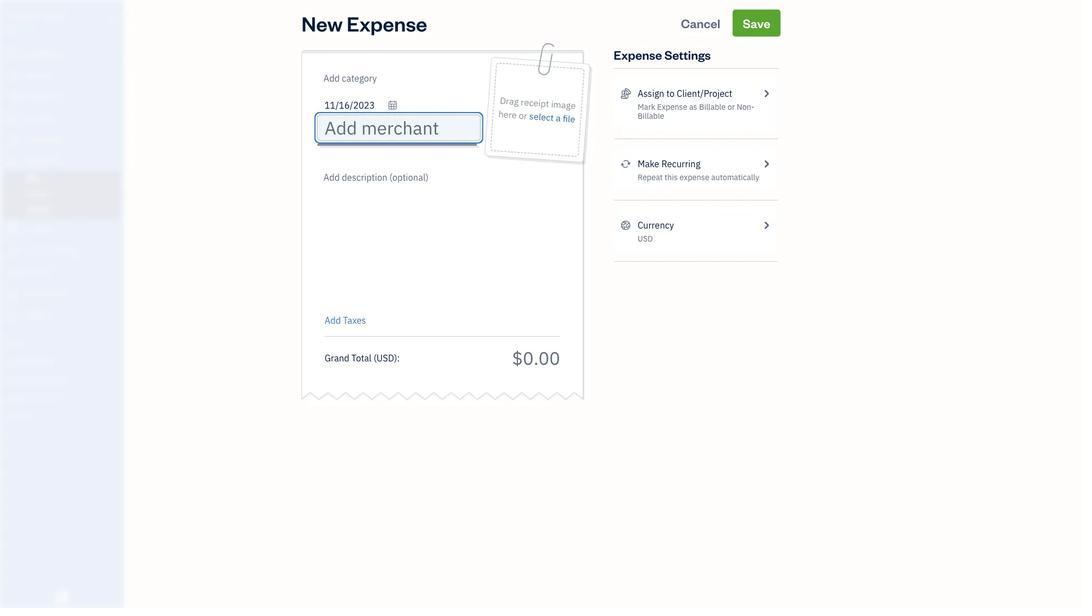 Task type: locate. For each thing, give the bounding box(es) containing it.
Date in MM/DD/YYYY format text field
[[325, 100, 398, 111]]

usd down "currency"
[[638, 234, 653, 244]]

oranges
[[32, 10, 66, 22]]

project image
[[7, 224, 21, 236]]

file
[[563, 113, 576, 125]]

new expense
[[302, 10, 427, 36]]

or left "non-"
[[728, 102, 735, 112]]

Category text field
[[324, 72, 420, 85]]

Amount (USD) text field
[[512, 346, 560, 370]]

1 vertical spatial usd
[[377, 352, 394, 364]]

expense for mark expense as billable or non- billable
[[657, 102, 688, 112]]

or inside drag receipt image here or
[[519, 110, 528, 122]]

add taxes
[[325, 315, 366, 327]]

refresh image
[[621, 157, 631, 171]]

0 vertical spatial expense
[[347, 10, 427, 36]]

0 horizontal spatial usd
[[377, 352, 394, 364]]

usd
[[638, 234, 653, 244], [377, 352, 394, 364]]

or right here
[[519, 110, 528, 122]]

apps image
[[8, 339, 121, 348]]

2 chevronright image from the top
[[762, 157, 772, 171]]

drag
[[500, 95, 519, 108]]

0 horizontal spatial or
[[519, 110, 528, 122]]

report image
[[7, 310, 21, 321]]

0 vertical spatial usd
[[638, 234, 653, 244]]

mark
[[638, 102, 656, 112]]

chevronright image for to
[[762, 87, 772, 100]]

2 vertical spatial expense
[[657, 102, 688, 112]]

team members image
[[8, 357, 121, 366]]

0 vertical spatial chevronright image
[[762, 87, 772, 100]]

3 chevronright image from the top
[[762, 219, 772, 232]]

select a file button
[[529, 109, 576, 126]]

or
[[728, 102, 735, 112], [519, 110, 528, 122]]

2 vertical spatial chevronright image
[[762, 219, 772, 232]]

freshbooks image
[[53, 591, 71, 604]]

dashboard image
[[7, 49, 21, 60]]

billable
[[699, 102, 726, 112], [638, 111, 665, 121]]

expense image
[[7, 156, 21, 167]]

bank connections image
[[8, 393, 121, 402]]

grand
[[325, 352, 350, 364]]

billable down client/project
[[699, 102, 726, 112]]

usd right total
[[377, 352, 394, 364]]

billable down assign
[[638, 111, 665, 121]]

save
[[743, 15, 771, 31]]

payment image
[[7, 135, 21, 146]]

total
[[352, 352, 372, 364]]

1 horizontal spatial usd
[[638, 234, 653, 244]]

mark expense as billable or non- billable
[[638, 102, 755, 121]]

or inside mark expense as billable or non- billable
[[728, 102, 735, 112]]

expense settings
[[614, 47, 711, 63]]

1 vertical spatial chevronright image
[[762, 157, 772, 171]]

repeat
[[638, 172, 663, 183]]

client image
[[7, 70, 21, 82]]

timer image
[[7, 246, 21, 257]]

ruby oranges owner
[[9, 10, 66, 32]]

chevronright image for recurring
[[762, 157, 772, 171]]

expense
[[347, 10, 427, 36], [614, 47, 662, 63], [657, 102, 688, 112]]

receipt
[[521, 96, 550, 110]]

non-
[[737, 102, 755, 112]]

1 chevronright image from the top
[[762, 87, 772, 100]]

add taxes button
[[325, 314, 366, 328]]

1 horizontal spatial or
[[728, 102, 735, 112]]

currency
[[638, 220, 674, 231]]

chevronright image
[[762, 87, 772, 100], [762, 157, 772, 171], [762, 219, 772, 232]]

add
[[325, 315, 341, 327]]

expense inside mark expense as billable or non- billable
[[657, 102, 688, 112]]



Task type: describe. For each thing, give the bounding box(es) containing it.
cancel
[[681, 15, 721, 31]]

image
[[551, 98, 576, 112]]

make
[[638, 158, 660, 170]]

estimate image
[[7, 92, 21, 103]]

here
[[498, 108, 517, 121]]

automatically
[[712, 172, 760, 183]]

or for drag receipt image here or
[[519, 110, 528, 122]]

or for mark expense as billable or non- billable
[[728, 102, 735, 112]]

Description text field
[[319, 171, 555, 306]]

main element
[[0, 0, 152, 609]]

drag receipt image here or
[[498, 95, 576, 122]]

assign
[[638, 88, 665, 100]]

make recurring
[[638, 158, 701, 170]]

repeat this expense automatically
[[638, 172, 760, 183]]

cancel button
[[671, 10, 731, 37]]

):
[[394, 352, 400, 364]]

client/project
[[677, 88, 733, 100]]

a
[[556, 112, 561, 124]]

as
[[690, 102, 698, 112]]

owner
[[9, 23, 30, 32]]

invoice image
[[7, 113, 21, 125]]

0 horizontal spatial billable
[[638, 111, 665, 121]]

expensesrebilling image
[[621, 87, 631, 100]]

taxes
[[343, 315, 366, 327]]

currencyandlanguage image
[[621, 219, 631, 232]]

settings
[[665, 47, 711, 63]]

chart image
[[7, 289, 21, 300]]

1 horizontal spatial billable
[[699, 102, 726, 112]]

items and services image
[[8, 375, 121, 384]]

recurring
[[662, 158, 701, 170]]

assign to client/project
[[638, 88, 733, 100]]

select a file
[[529, 110, 576, 125]]

1 vertical spatial expense
[[614, 47, 662, 63]]

(
[[374, 352, 377, 364]]

Merchant text field
[[325, 117, 479, 139]]

money image
[[7, 267, 21, 279]]

this
[[665, 172, 678, 183]]

ruby
[[9, 10, 30, 22]]

settings image
[[8, 411, 121, 420]]

select
[[529, 110, 554, 124]]

expense
[[680, 172, 710, 183]]

new
[[302, 10, 343, 36]]

to
[[667, 88, 675, 100]]

grand total ( usd ):
[[325, 352, 400, 364]]

save button
[[733, 10, 781, 37]]

expense for new expense
[[347, 10, 427, 36]]



Task type: vqa. For each thing, say whether or not it's contained in the screenshot.
View
no



